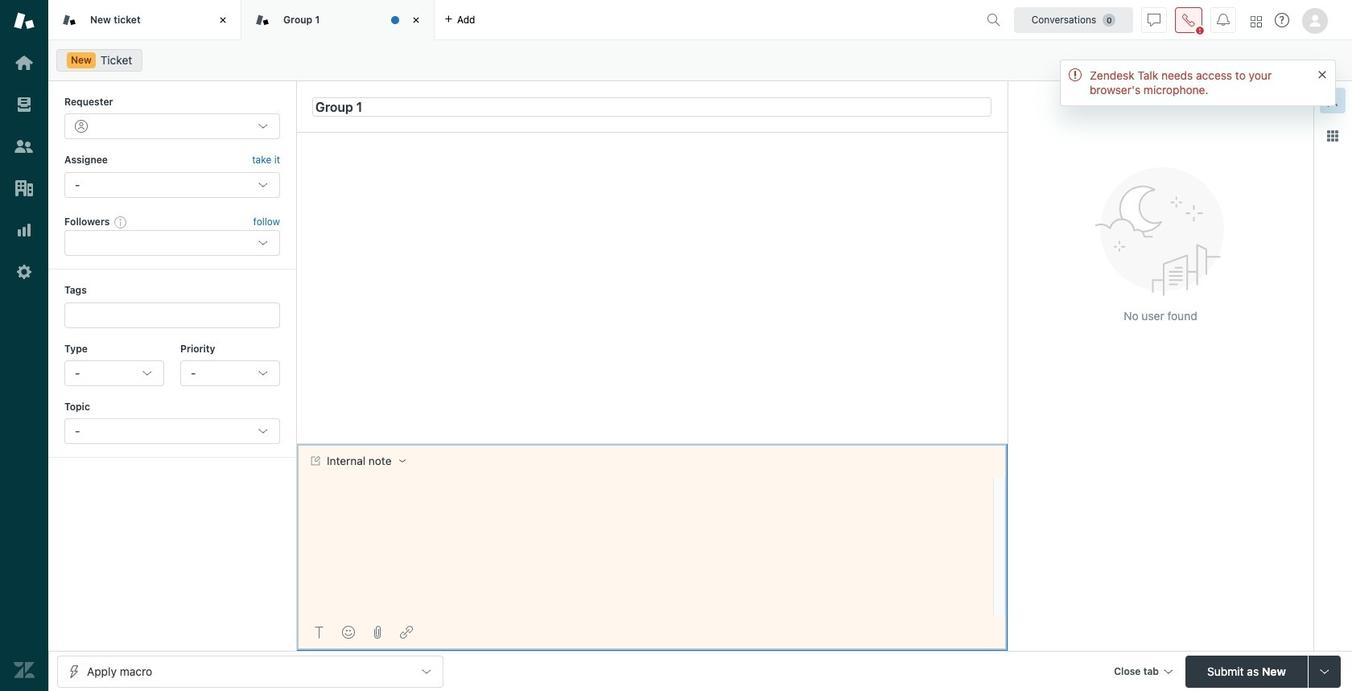 Task type: vqa. For each thing, say whether or not it's contained in the screenshot.
ZENDESK SUPPORT image on the top left
yes



Task type: locate. For each thing, give the bounding box(es) containing it.
zendesk support image
[[14, 10, 35, 31]]

secondary element
[[48, 44, 1353, 76]]

format text image
[[313, 626, 326, 639]]

main element
[[0, 0, 48, 692]]

apps image
[[1327, 130, 1340, 142]]

tab
[[48, 0, 242, 40], [242, 0, 435, 40]]

add attachment image
[[371, 626, 384, 639]]

2 tab from the left
[[242, 0, 435, 40]]

reporting image
[[14, 220, 35, 241]]

zendesk products image
[[1251, 16, 1262, 27]]

close image
[[215, 12, 231, 28], [408, 12, 424, 28]]

2 close image from the left
[[408, 12, 424, 28]]

minimize composer image
[[646, 437, 659, 450]]

get started image
[[14, 52, 35, 73]]

info on adding followers image
[[115, 216, 128, 229]]

1 horizontal spatial close image
[[408, 12, 424, 28]]

get help image
[[1275, 13, 1290, 27]]

0 horizontal spatial close image
[[215, 12, 231, 28]]

organizations image
[[14, 178, 35, 199]]

zendesk image
[[14, 660, 35, 681]]

customers image
[[14, 136, 35, 157]]



Task type: describe. For each thing, give the bounding box(es) containing it.
1 tab from the left
[[48, 0, 242, 40]]

Subject field
[[312, 97, 992, 116]]

add link (cmd k) image
[[400, 626, 413, 639]]

customer context image
[[1327, 94, 1340, 107]]

notifications image
[[1217, 13, 1230, 26]]

tabs tab list
[[48, 0, 981, 40]]

button displays agent's chat status as invisible. image
[[1148, 13, 1161, 26]]

1 close image from the left
[[215, 12, 231, 28]]

Internal note composer text field
[[304, 479, 989, 512]]

displays possible ticket submission types image
[[1319, 665, 1332, 678]]

views image
[[14, 94, 35, 115]]

insert emojis image
[[342, 626, 355, 639]]

admin image
[[14, 262, 35, 283]]



